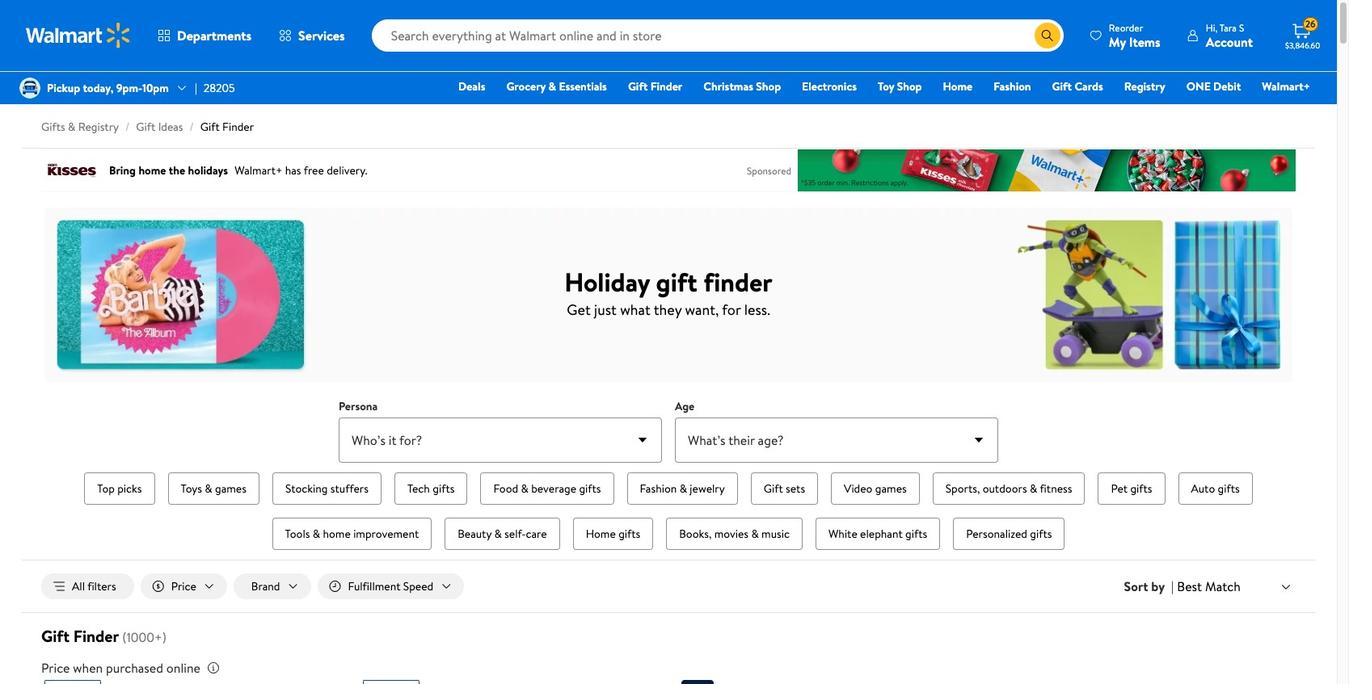 Task type: locate. For each thing, give the bounding box(es) containing it.
0 horizontal spatial fashion
[[640, 481, 677, 497]]

1 horizontal spatial registry
[[1124, 78, 1165, 95]]

reorder my items
[[1109, 21, 1161, 51]]

& right tools
[[313, 526, 320, 542]]

gifts for tech gifts
[[433, 481, 455, 497]]

1 vertical spatial gift finder link
[[200, 119, 254, 135]]

registry down today,
[[78, 119, 119, 135]]

1 vertical spatial home
[[586, 526, 616, 542]]

gift left sets
[[764, 481, 783, 497]]

shop for christmas shop
[[756, 78, 781, 95]]

0 horizontal spatial finder
[[73, 626, 119, 648]]

1 vertical spatial price
[[41, 660, 70, 677]]

10pm
[[142, 80, 169, 96]]

online
[[166, 660, 200, 677]]

food & beverage gifts list item
[[477, 470, 617, 508]]

pet gifts
[[1111, 481, 1152, 497]]

gifts right elephant
[[905, 526, 927, 542]]

gift down all filters button
[[41, 626, 69, 648]]

cards
[[1075, 78, 1103, 95]]

& left jewelry
[[680, 481, 687, 497]]

gift finder link down 28205
[[200, 119, 254, 135]]

& left fitness
[[1030, 481, 1037, 497]]

0 vertical spatial |
[[195, 80, 197, 96]]

finder left 'christmas'
[[651, 78, 683, 95]]

toy shop
[[878, 78, 922, 95]]

hi, tara s account
[[1206, 21, 1253, 51]]

1 vertical spatial |
[[1171, 578, 1174, 596]]

fashion right home link
[[994, 78, 1031, 95]]

toys & games list item
[[165, 470, 263, 508]]

finder up when
[[73, 626, 119, 648]]

pet gifts list item
[[1095, 470, 1169, 508]]

home inside button
[[586, 526, 616, 542]]

outdoors
[[983, 481, 1027, 497]]

2 horizontal spatial finder
[[651, 78, 683, 95]]

gift left cards
[[1052, 78, 1072, 95]]

gifts inside 'button'
[[905, 526, 927, 542]]

beverage
[[531, 481, 576, 497]]

gift inside 'link'
[[628, 78, 648, 95]]

tools
[[285, 526, 310, 542]]

tools & home improvement list item
[[269, 515, 435, 554]]

tools & home improvement button
[[272, 518, 432, 551]]

price button
[[140, 574, 227, 600]]

0 vertical spatial registry
[[1124, 78, 1165, 95]]

finder
[[704, 264, 773, 300]]

gift cards
[[1052, 78, 1103, 95]]

price for price when purchased online
[[41, 660, 70, 677]]

games
[[215, 481, 246, 497], [875, 481, 907, 497]]

gifts right pet
[[1130, 481, 1152, 497]]

sort and filter section element
[[22, 561, 1315, 613]]

music
[[762, 526, 790, 542]]

elephant
[[860, 526, 903, 542]]

shop for toy shop
[[897, 78, 922, 95]]

1 horizontal spatial home
[[943, 78, 973, 95]]

& right food
[[521, 481, 529, 497]]

deals link
[[451, 78, 493, 95]]

gift inside button
[[764, 481, 783, 497]]

gift left ideas
[[136, 119, 155, 135]]

0 horizontal spatial price
[[41, 660, 70, 677]]

& right toys
[[205, 481, 212, 497]]

today,
[[83, 80, 114, 96]]

books, movies & music button
[[666, 518, 803, 551]]

grocery & essentials
[[506, 78, 607, 95]]

sort by |
[[1124, 578, 1174, 596]]

& for tools & home improvement
[[313, 526, 320, 542]]

fashion inside button
[[640, 481, 677, 497]]

& inside button
[[751, 526, 759, 542]]

1 horizontal spatial gift finder link
[[621, 78, 690, 95]]

1 vertical spatial finder
[[222, 119, 254, 135]]

home for home
[[943, 78, 973, 95]]

one debit
[[1186, 78, 1241, 95]]

reorder
[[1109, 21, 1143, 34]]

2 shop from the left
[[897, 78, 922, 95]]

sponsored
[[747, 164, 791, 177]]

0 vertical spatial price
[[171, 579, 196, 595]]

games right video
[[875, 481, 907, 497]]

walmart+ link
[[1255, 78, 1318, 95]]

search icon image
[[1041, 29, 1054, 42]]

 image
[[19, 78, 40, 99]]

gift finder (1000+)
[[41, 626, 166, 648]]

gift cards link
[[1045, 78, 1110, 95]]

personalized gifts button
[[953, 518, 1065, 551]]

account
[[1206, 33, 1253, 51]]

& for grocery & essentials
[[549, 78, 556, 95]]

1 horizontal spatial /
[[190, 119, 194, 135]]

gift finder link
[[621, 78, 690, 95], [200, 119, 254, 135]]

registry
[[1124, 78, 1165, 95], [78, 119, 119, 135]]

gift
[[628, 78, 648, 95], [1052, 78, 1072, 95], [136, 119, 155, 135], [200, 119, 220, 135], [764, 481, 783, 497], [41, 626, 69, 648]]

auto gifts list item
[[1175, 470, 1256, 508]]

0 vertical spatial finder
[[651, 78, 683, 95]]

departments
[[177, 27, 251, 44]]

gift for gift cards
[[1052, 78, 1072, 95]]

fashion left jewelry
[[640, 481, 677, 497]]

1 horizontal spatial fashion
[[994, 78, 1031, 95]]

toys & games button
[[168, 473, 259, 505]]

0 vertical spatial gift finder link
[[621, 78, 690, 95]]

games right toys
[[215, 481, 246, 497]]

books, movies & music list item
[[663, 515, 806, 554]]

1 shop from the left
[[756, 78, 781, 95]]

| left 28205
[[195, 80, 197, 96]]

price inside dropdown button
[[171, 579, 196, 595]]

gifts inside list item
[[619, 526, 640, 542]]

white
[[829, 526, 857, 542]]

1 horizontal spatial shop
[[897, 78, 922, 95]]

home right "care"
[[586, 526, 616, 542]]

grocery & essentials link
[[499, 78, 614, 95]]

tech gifts button
[[394, 473, 468, 505]]

books,
[[679, 526, 712, 542]]

0 vertical spatial fashion
[[994, 78, 1031, 95]]

shop right toy
[[897, 78, 922, 95]]

care
[[526, 526, 547, 542]]

1 horizontal spatial games
[[875, 481, 907, 497]]

0 horizontal spatial registry
[[78, 119, 119, 135]]

top picks button
[[84, 473, 155, 505]]

gifts right auto
[[1218, 481, 1240, 497]]

fitness
[[1040, 481, 1072, 497]]

home left fashion link
[[943, 78, 973, 95]]

video games button
[[831, 473, 920, 505]]

| right by
[[1171, 578, 1174, 596]]

gifts up sort and filter section "element"
[[619, 526, 640, 542]]

/ left gift ideas link
[[125, 119, 130, 135]]

christmas
[[704, 78, 753, 95]]

& right grocery at left top
[[549, 78, 556, 95]]

& left music
[[751, 526, 759, 542]]

sports,
[[946, 481, 980, 497]]

0 horizontal spatial gift finder link
[[200, 119, 254, 135]]

& for fashion & jewelry
[[680, 481, 687, 497]]

& left self-
[[494, 526, 502, 542]]

beauty & self-care list item
[[442, 515, 563, 554]]

registry down items
[[1124, 78, 1165, 95]]

&
[[549, 78, 556, 95], [68, 119, 75, 135], [205, 481, 212, 497], [521, 481, 529, 497], [680, 481, 687, 497], [1030, 481, 1037, 497], [313, 526, 320, 542], [494, 526, 502, 542], [751, 526, 759, 542]]

shop right 'christmas'
[[756, 78, 781, 95]]

what
[[620, 300, 651, 320]]

gifts right personalized
[[1030, 526, 1052, 542]]

ideas
[[158, 119, 183, 135]]

& inside "list item"
[[1030, 481, 1037, 497]]

beauty
[[458, 526, 492, 542]]

gift down "| 28205"
[[200, 119, 220, 135]]

toys
[[181, 481, 202, 497]]

| 28205
[[195, 80, 235, 96]]

stuffers
[[330, 481, 369, 497]]

0 horizontal spatial shop
[[756, 78, 781, 95]]

services
[[298, 27, 345, 44]]

1 horizontal spatial price
[[171, 579, 196, 595]]

auto
[[1191, 481, 1215, 497]]

gift right essentials
[[628, 78, 648, 95]]

holiday
[[564, 264, 650, 300]]

food & beverage gifts
[[493, 481, 601, 497]]

home gifts list item
[[570, 515, 657, 554]]

purchased
[[106, 660, 163, 677]]

best match
[[1177, 578, 1241, 596]]

finder down 28205
[[222, 119, 254, 135]]

auto gifts
[[1191, 481, 1240, 497]]

gifts & registry link
[[41, 119, 119, 135]]

food & beverage gifts button
[[480, 473, 614, 505]]

0 vertical spatial home
[[943, 78, 973, 95]]

departments button
[[144, 16, 265, 55]]

age
[[675, 399, 695, 415]]

1 horizontal spatial |
[[1171, 578, 1174, 596]]

1 games from the left
[[215, 481, 246, 497]]

price for price
[[171, 579, 196, 595]]

0 horizontal spatial games
[[215, 481, 246, 497]]

0 horizontal spatial /
[[125, 119, 130, 135]]

& right gifts
[[68, 119, 75, 135]]

1 horizontal spatial finder
[[222, 119, 254, 135]]

items
[[1129, 33, 1161, 51]]

1 vertical spatial registry
[[78, 119, 119, 135]]

1 vertical spatial fashion
[[640, 481, 677, 497]]

gifts right tech
[[433, 481, 455, 497]]

grocery
[[506, 78, 546, 95]]

fashion & jewelry button
[[627, 473, 738, 505]]

fulfillment speed button
[[317, 574, 464, 600]]

finder inside gift finder 'link'
[[651, 78, 683, 95]]

fashion
[[994, 78, 1031, 95], [640, 481, 677, 497]]

& for toys & games
[[205, 481, 212, 497]]

pickup
[[47, 80, 80, 96]]

all filters
[[72, 579, 116, 595]]

food
[[493, 481, 518, 497]]

gift finder link right essentials
[[621, 78, 690, 95]]

0 horizontal spatial home
[[586, 526, 616, 542]]

/ right ideas
[[190, 119, 194, 135]]

sports, outdoors & fitness button
[[933, 473, 1085, 505]]

group
[[80, 470, 1257, 554]]

christmas shop
[[704, 78, 781, 95]]

2 vertical spatial finder
[[73, 626, 119, 648]]



Task type: vqa. For each thing, say whether or not it's contained in the screenshot.
gifts
yes



Task type: describe. For each thing, give the bounding box(es) containing it.
tech gifts
[[407, 481, 455, 497]]

books, movies & music
[[679, 526, 790, 542]]

Walmart Site-Wide search field
[[372, 19, 1064, 52]]

stocking
[[285, 481, 328, 497]]

gifts right beverage
[[579, 481, 601, 497]]

sports, outdoors & fitness list item
[[929, 470, 1088, 508]]

self-
[[505, 526, 526, 542]]

group containing top picks
[[80, 470, 1257, 554]]

& for gifts & registry / gift ideas / gift finder
[[68, 119, 75, 135]]

tools & home improvement
[[285, 526, 419, 542]]

debit
[[1213, 78, 1241, 95]]

0 horizontal spatial |
[[195, 80, 197, 96]]

gifts for auto gifts
[[1218, 481, 1240, 497]]

less.
[[744, 300, 770, 320]]

stocking stuffers list item
[[269, 470, 385, 508]]

services button
[[265, 16, 359, 55]]

fashion & jewelry list item
[[624, 470, 741, 508]]

gifts for home gifts
[[619, 526, 640, 542]]

home
[[323, 526, 351, 542]]

white elephant gifts
[[829, 526, 927, 542]]

just
[[594, 300, 617, 320]]

fulfillment
[[348, 579, 401, 595]]

sets
[[786, 481, 805, 497]]

stocking stuffers
[[285, 481, 369, 497]]

home link
[[936, 78, 980, 95]]

picks
[[117, 481, 142, 497]]

electronics link
[[795, 78, 864, 95]]

gifts for personalized gifts
[[1030, 526, 1052, 542]]

s
[[1239, 21, 1244, 34]]

26
[[1305, 17, 1316, 31]]

holiday gift finder get just what they want, for less.
[[564, 264, 773, 320]]

speed
[[403, 579, 433, 595]]

home for home gifts
[[586, 526, 616, 542]]

video games list item
[[828, 470, 923, 508]]

fashion for fashion & jewelry
[[640, 481, 677, 497]]

tech
[[407, 481, 430, 497]]

top picks
[[97, 481, 142, 497]]

(1000+)
[[122, 629, 166, 647]]

best
[[1177, 578, 1202, 596]]

pet gifts button
[[1098, 473, 1165, 505]]

gift sets button
[[751, 473, 818, 505]]

tech gifts list item
[[391, 470, 471, 508]]

finder for gift finder (1000+)
[[73, 626, 119, 648]]

personalized
[[966, 526, 1027, 542]]

| inside sort and filter section "element"
[[1171, 578, 1174, 596]]

white elephant gifts list item
[[812, 515, 944, 554]]

get
[[567, 300, 591, 320]]

registry link
[[1117, 78, 1173, 95]]

28205
[[203, 80, 235, 96]]

legal information image
[[207, 662, 220, 675]]

electronics
[[802, 78, 857, 95]]

fulfillment speed
[[348, 579, 433, 595]]

sports, outdoors & fitness
[[946, 481, 1072, 497]]

match
[[1205, 578, 1241, 596]]

walmart+
[[1262, 78, 1310, 95]]

improvement
[[353, 526, 419, 542]]

jewelry
[[690, 481, 725, 497]]

deals
[[458, 78, 485, 95]]

top
[[97, 481, 115, 497]]

video
[[844, 481, 873, 497]]

auto gifts button
[[1178, 473, 1253, 505]]

gift for gift finder
[[628, 78, 648, 95]]

my
[[1109, 33, 1126, 51]]

when
[[73, 660, 103, 677]]

pet
[[1111, 481, 1128, 497]]

gift sets list item
[[748, 470, 821, 508]]

gifts & registry / gift ideas / gift finder
[[41, 119, 254, 135]]

gift for gift finder (1000+)
[[41, 626, 69, 648]]

$3,846.60
[[1285, 40, 1320, 51]]

brand
[[251, 579, 280, 595]]

toys & games
[[181, 481, 246, 497]]

gifts for pet gifts
[[1130, 481, 1152, 497]]

& for beauty & self-care
[[494, 526, 502, 542]]

essentials
[[559, 78, 607, 95]]

one
[[1186, 78, 1211, 95]]

toy shop link
[[871, 78, 929, 95]]

gift sets
[[764, 481, 805, 497]]

Search search field
[[372, 19, 1064, 52]]

2 games from the left
[[875, 481, 907, 497]]

price when purchased online
[[41, 660, 200, 677]]

home gifts button
[[573, 518, 653, 551]]

fashion for fashion
[[994, 78, 1031, 95]]

gifts
[[41, 119, 65, 135]]

for
[[722, 300, 741, 320]]

finder for gift finder
[[651, 78, 683, 95]]

1 / from the left
[[125, 119, 130, 135]]

one debit link
[[1179, 78, 1248, 95]]

& for food & beverage gifts
[[521, 481, 529, 497]]

gift for gift sets
[[764, 481, 783, 497]]

christmas shop link
[[696, 78, 788, 95]]

white elephant gifts button
[[816, 518, 940, 551]]

2 / from the left
[[190, 119, 194, 135]]

sort
[[1124, 578, 1148, 596]]

holiday gift finder image
[[44, 208, 1293, 383]]

9pm-
[[116, 80, 142, 96]]

video games
[[844, 481, 907, 497]]

fashion link
[[986, 78, 1038, 95]]

persona
[[339, 399, 378, 415]]

walmart image
[[26, 23, 131, 49]]

filters
[[87, 579, 116, 595]]

beauty & self-care
[[458, 526, 547, 542]]

personalized gifts list item
[[950, 515, 1068, 554]]

all filters button
[[41, 574, 134, 600]]

all
[[72, 579, 85, 595]]

gift ideas link
[[136, 119, 183, 135]]

top picks list item
[[81, 470, 158, 508]]

stocking stuffers button
[[272, 473, 381, 505]]



